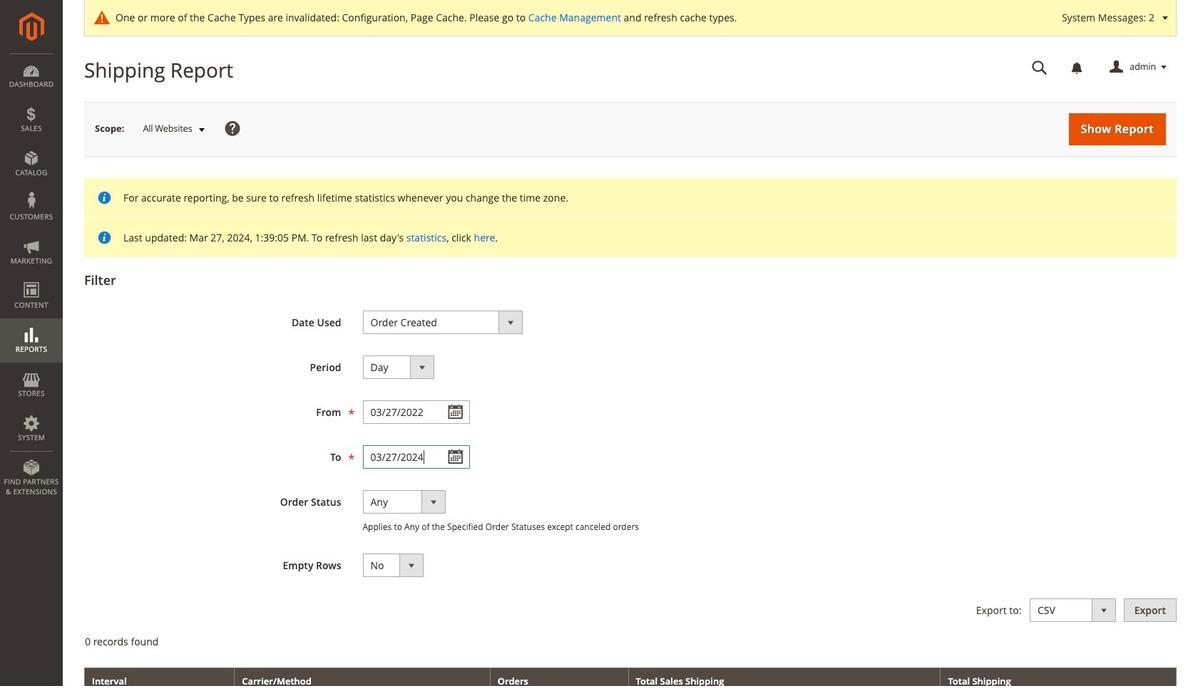 Task type: describe. For each thing, give the bounding box(es) containing it.
magento admin panel image
[[19, 12, 44, 41]]



Task type: locate. For each thing, give the bounding box(es) containing it.
None text field
[[1022, 55, 1058, 80], [363, 401, 470, 424], [1022, 55, 1058, 80], [363, 401, 470, 424]]

None text field
[[363, 446, 470, 469]]

menu bar
[[0, 54, 63, 504]]



Task type: vqa. For each thing, say whether or not it's contained in the screenshot.
Search by keyword text box
no



